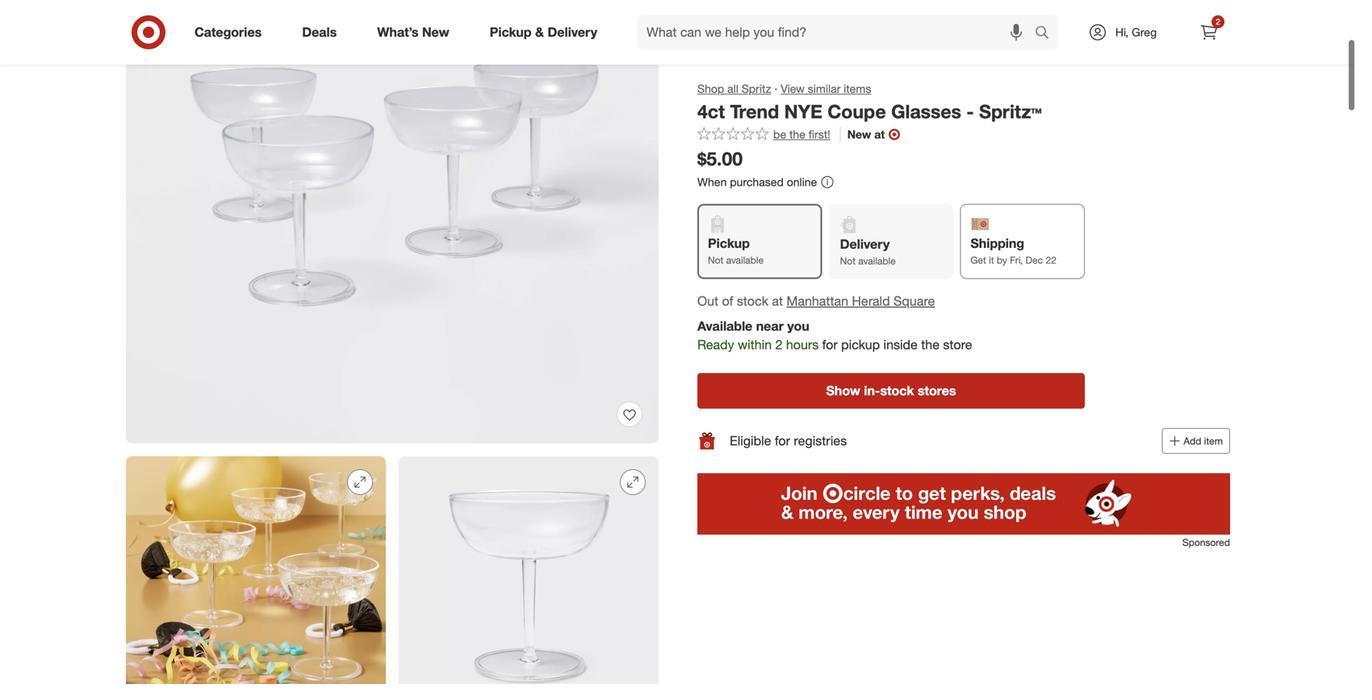 Task type: describe. For each thing, give the bounding box(es) containing it.
0 vertical spatial the
[[790, 127, 806, 142]]

first!
[[809, 127, 831, 142]]

sponsored
[[1183, 536, 1231, 548]]

add
[[1184, 435, 1202, 447]]

delivery not available
[[840, 236, 896, 267]]

add item
[[1184, 435, 1224, 447]]

available for pickup
[[727, 254, 764, 266]]

view similar items
[[781, 82, 872, 96]]

be
[[774, 127, 787, 142]]

search button
[[1028, 15, 1067, 53]]

of
[[722, 293, 734, 309]]

items
[[844, 82, 872, 96]]

pickup for not
[[708, 235, 750, 251]]

$5.00
[[698, 148, 743, 170]]

new inside what's new link
[[422, 24, 450, 40]]

deals
[[302, 24, 337, 40]]

spritz™
[[980, 100, 1042, 123]]

delivery inside delivery not available
[[840, 236, 890, 252]]

herald
[[852, 293, 890, 309]]

not for pickup
[[708, 254, 724, 266]]

view similar items button
[[781, 81, 872, 97]]

available near you ready within 2 hours for pickup inside the store
[[698, 318, 973, 352]]

the inside available near you ready within 2 hours for pickup inside the store
[[922, 337, 940, 352]]

show in-stock stores
[[827, 383, 957, 399]]

1 vertical spatial new
[[848, 127, 872, 142]]

out of stock at manhattan herald square
[[698, 293, 936, 309]]

stock for of
[[737, 293, 769, 309]]

eligible for registries
[[730, 433, 847, 449]]

within
[[738, 337, 772, 352]]

show in-stock stores button
[[698, 373, 1085, 409]]

2 inside available near you ready within 2 hours for pickup inside the store
[[776, 337, 783, 352]]

hi, greg
[[1116, 25, 1157, 39]]

eligible
[[730, 433, 772, 449]]

0 horizontal spatial at
[[772, 293, 783, 309]]

0 vertical spatial 2
[[1216, 17, 1221, 27]]

stores
[[918, 383, 957, 399]]

glasses
[[892, 100, 962, 123]]

online
[[787, 175, 818, 189]]

near
[[757, 318, 784, 334]]

what's new link
[[364, 15, 470, 50]]

store
[[944, 337, 973, 352]]

spritz
[[742, 82, 772, 96]]

dec
[[1026, 254, 1044, 266]]

4ct trend nye coupe glasses - spritz&#8482;, 2 of 4 image
[[126, 456, 386, 684]]

out
[[698, 293, 719, 309]]

search
[[1028, 26, 1067, 42]]

for inside available near you ready within 2 hours for pickup inside the store
[[823, 337, 838, 352]]

get
[[971, 254, 987, 266]]

pickup not available
[[708, 235, 764, 266]]

categories
[[195, 24, 262, 40]]

item
[[1205, 435, 1224, 447]]

when
[[698, 175, 727, 189]]



Task type: vqa. For each thing, say whether or not it's contained in the screenshot.
the leftmost Delivery
yes



Task type: locate. For each thing, give the bounding box(es) containing it.
pickup for &
[[490, 24, 532, 40]]

1 horizontal spatial pickup
[[708, 235, 750, 251]]

0 horizontal spatial 2
[[776, 337, 783, 352]]

purchased
[[730, 175, 784, 189]]

1 horizontal spatial the
[[922, 337, 940, 352]]

0 horizontal spatial available
[[727, 254, 764, 266]]

pickup
[[842, 337, 880, 352]]

add item button
[[1162, 428, 1231, 454]]

not
[[708, 254, 724, 266], [840, 255, 856, 267]]

nye
[[785, 100, 823, 123]]

for right hours
[[823, 337, 838, 352]]

4ct trend nye coupe glasses - spritz™
[[698, 100, 1042, 123]]

available
[[727, 254, 764, 266], [859, 255, 896, 267]]

hi,
[[1116, 25, 1129, 39]]

pickup
[[490, 24, 532, 40], [708, 235, 750, 251]]

greg
[[1132, 25, 1157, 39]]

stock inside button
[[881, 383, 915, 399]]

2 right greg
[[1216, 17, 1221, 27]]

available
[[698, 318, 753, 334]]

inside
[[884, 337, 918, 352]]

pickup & delivery link
[[476, 15, 618, 50]]

the
[[790, 127, 806, 142], [922, 337, 940, 352]]

pickup inside "link"
[[490, 24, 532, 40]]

0 horizontal spatial delivery
[[548, 24, 598, 40]]

by
[[997, 254, 1008, 266]]

delivery up "manhattan herald square" button
[[840, 236, 890, 252]]

0 horizontal spatial new
[[422, 24, 450, 40]]

be the first! link
[[698, 127, 831, 143]]

not for delivery
[[840, 255, 856, 267]]

manhattan herald square button
[[787, 292, 936, 310]]

0 vertical spatial for
[[823, 337, 838, 352]]

new at
[[848, 127, 885, 142]]

1 horizontal spatial at
[[875, 127, 885, 142]]

new right the what's
[[422, 24, 450, 40]]

not up "manhattan herald square" button
[[840, 255, 856, 267]]

not inside delivery not available
[[840, 255, 856, 267]]

1 vertical spatial pickup
[[708, 235, 750, 251]]

1 vertical spatial the
[[922, 337, 940, 352]]

22
[[1046, 254, 1057, 266]]

2
[[1216, 17, 1221, 27], [776, 337, 783, 352]]

pickup up of at right
[[708, 235, 750, 251]]

delivery
[[548, 24, 598, 40], [840, 236, 890, 252]]

it
[[989, 254, 995, 266]]

0 horizontal spatial pickup
[[490, 24, 532, 40]]

1 horizontal spatial new
[[848, 127, 872, 142]]

1 horizontal spatial not
[[840, 255, 856, 267]]

1 horizontal spatial stock
[[881, 383, 915, 399]]

available inside delivery not available
[[859, 255, 896, 267]]

deals link
[[289, 15, 357, 50]]

trend
[[730, 100, 780, 123]]

0 horizontal spatial stock
[[737, 293, 769, 309]]

2 down near at right
[[776, 337, 783, 352]]

at up near at right
[[772, 293, 783, 309]]

0 vertical spatial stock
[[737, 293, 769, 309]]

show
[[827, 383, 861, 399]]

in-
[[864, 383, 881, 399]]

1 vertical spatial stock
[[881, 383, 915, 399]]

the left store
[[922, 337, 940, 352]]

new
[[422, 24, 450, 40], [848, 127, 872, 142]]

shop all spritz
[[698, 82, 772, 96]]

-
[[967, 100, 975, 123]]

new down coupe
[[848, 127, 872, 142]]

stock
[[737, 293, 769, 309], [881, 383, 915, 399]]

for
[[823, 337, 838, 352], [775, 433, 791, 449]]

all
[[728, 82, 739, 96]]

1 vertical spatial for
[[775, 433, 791, 449]]

0 horizontal spatial the
[[790, 127, 806, 142]]

advertisement region
[[698, 473, 1231, 535]]

at down 4ct trend nye coupe glasses - spritz™
[[875, 127, 885, 142]]

manhattan
[[787, 293, 849, 309]]

pickup left &
[[490, 24, 532, 40]]

&
[[535, 24, 544, 40]]

1 vertical spatial at
[[772, 293, 783, 309]]

0 horizontal spatial for
[[775, 433, 791, 449]]

1 horizontal spatial for
[[823, 337, 838, 352]]

0 vertical spatial at
[[875, 127, 885, 142]]

shipping get it by fri, dec 22
[[971, 235, 1057, 266]]

2 link
[[1192, 15, 1228, 50]]

the right be
[[790, 127, 806, 142]]

1 horizontal spatial delivery
[[840, 236, 890, 252]]

available inside "pickup not available"
[[727, 254, 764, 266]]

categories link
[[181, 15, 282, 50]]

1 vertical spatial 2
[[776, 337, 783, 352]]

be the first!
[[774, 127, 831, 142]]

0 horizontal spatial not
[[708, 254, 724, 266]]

stock left stores
[[881, 383, 915, 399]]

hours
[[787, 337, 819, 352]]

what's new
[[377, 24, 450, 40]]

stock right of at right
[[737, 293, 769, 309]]

square
[[894, 293, 936, 309]]

What can we help you find? suggestions appear below search field
[[637, 15, 1039, 50]]

available up herald
[[859, 255, 896, 267]]

shipping
[[971, 235, 1025, 251]]

0 vertical spatial delivery
[[548, 24, 598, 40]]

when purchased online
[[698, 175, 818, 189]]

stock for in-
[[881, 383, 915, 399]]

what's
[[377, 24, 419, 40]]

1 horizontal spatial available
[[859, 255, 896, 267]]

1 horizontal spatial 2
[[1216, 17, 1221, 27]]

at
[[875, 127, 885, 142], [772, 293, 783, 309]]

fri,
[[1010, 254, 1023, 266]]

available up of at right
[[727, 254, 764, 266]]

0 vertical spatial pickup
[[490, 24, 532, 40]]

4ct
[[698, 100, 725, 123]]

not inside "pickup not available"
[[708, 254, 724, 266]]

similar
[[808, 82, 841, 96]]

shop
[[698, 82, 725, 96]]

not up out
[[708, 254, 724, 266]]

coupe
[[828, 100, 887, 123]]

pickup inside "pickup not available"
[[708, 235, 750, 251]]

4ct trend nye coupe glasses - spritz&#8482;, 1 of 4 image
[[126, 0, 659, 443]]

registries
[[794, 433, 847, 449]]

pickup & delivery
[[490, 24, 598, 40]]

view
[[781, 82, 805, 96]]

available for delivery
[[859, 255, 896, 267]]

you
[[788, 318, 810, 334]]

0 vertical spatial new
[[422, 24, 450, 40]]

4ct trend nye coupe glasses - spritz&#8482;, 3 of 4 image
[[399, 456, 659, 684]]

delivery inside "link"
[[548, 24, 598, 40]]

delivery right &
[[548, 24, 598, 40]]

for right eligible
[[775, 433, 791, 449]]

1 vertical spatial delivery
[[840, 236, 890, 252]]

ready
[[698, 337, 735, 352]]



